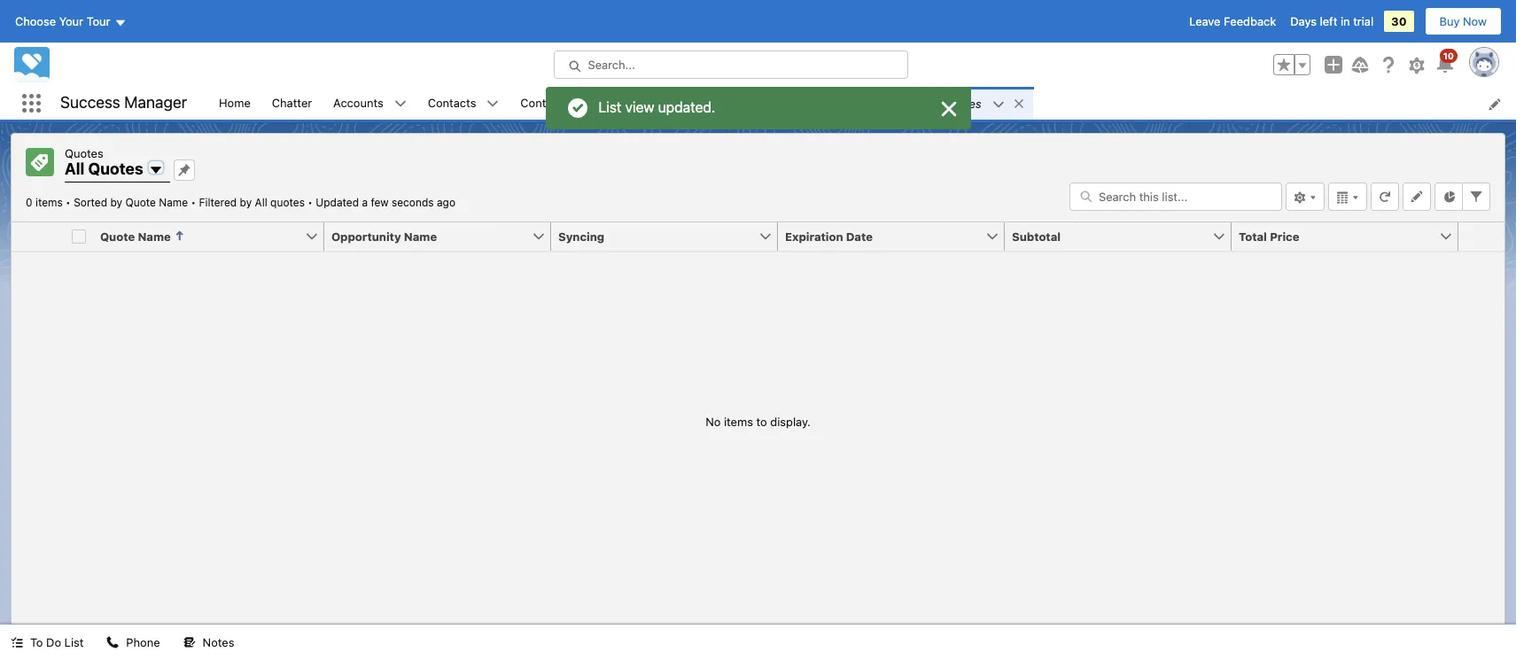 Task type: locate. For each thing, give the bounding box(es) containing it.
1 vertical spatial list
[[64, 635, 84, 649]]

*
[[710, 96, 715, 110], [868, 96, 874, 110]]

do
[[46, 635, 61, 649]]

items right 0 on the top left of page
[[35, 195, 63, 209]]

quote name button
[[93, 222, 305, 250]]

1 horizontal spatial by
[[240, 195, 252, 209]]

quote down sorted
[[100, 229, 135, 243]]

2 horizontal spatial all
[[877, 96, 890, 110]]

notes button
[[172, 625, 245, 660]]

list item
[[699, 87, 858, 120], [858, 87, 1033, 120]]

0 horizontal spatial *
[[710, 96, 715, 110]]

2 • from the left
[[191, 195, 196, 209]]

* left |
[[868, 96, 874, 110]]

text default image
[[837, 97, 850, 110], [11, 636, 23, 649], [183, 636, 195, 649]]

0 horizontal spatial •
[[66, 195, 71, 209]]

list
[[599, 99, 621, 115], [64, 635, 84, 649]]

by right sorted
[[110, 195, 122, 209]]

name inside 'element'
[[404, 229, 437, 243]]

all left |
[[877, 96, 890, 110]]

tour
[[86, 14, 110, 28]]

2 horizontal spatial •
[[308, 195, 313, 209]]

Search All Quotes list view. search field
[[1069, 182, 1282, 210]]

action element
[[1458, 222, 1505, 251]]

chatter link
[[261, 87, 323, 120]]

text default image
[[1012, 97, 1025, 110], [394, 98, 406, 110], [487, 98, 499, 110], [107, 636, 119, 649]]

2 by from the left
[[240, 195, 252, 209]]

0 vertical spatial items
[[35, 195, 63, 209]]

0 horizontal spatial all
[[65, 159, 84, 178]]

success
[[60, 93, 120, 112]]

ago
[[437, 195, 455, 209]]

• right the quotes
[[308, 195, 313, 209]]

text default image right usage
[[837, 97, 850, 110]]

display.
[[770, 415, 811, 429]]

quote name element
[[93, 222, 335, 251]]

•
[[66, 195, 71, 209], [191, 195, 196, 209], [308, 195, 313, 209]]

few
[[371, 195, 389, 209]]

phone
[[126, 635, 160, 649]]

list right do
[[64, 635, 84, 649]]

list inside the success alert dialog
[[599, 99, 621, 115]]

text default image left notes
[[183, 636, 195, 649]]

group
[[1273, 54, 1311, 75]]

0 horizontal spatial by
[[110, 195, 122, 209]]

* left lightning
[[710, 96, 715, 110]]

quote up quote name on the left of the page
[[125, 195, 156, 209]]

None search field
[[1069, 182, 1282, 210]]

manager
[[124, 93, 187, 112]]

subtotal button
[[1005, 222, 1212, 250]]

1 vertical spatial items
[[724, 415, 753, 429]]

quotes
[[270, 195, 305, 209]]

success alert dialog
[[545, 87, 971, 129]]

2 vertical spatial all
[[255, 195, 267, 209]]

• left sorted
[[66, 195, 71, 209]]

by
[[110, 195, 122, 209], [240, 195, 252, 209]]

all up sorted
[[65, 159, 84, 178]]

text default image right "accounts"
[[394, 98, 406, 110]]

1 horizontal spatial items
[[724, 415, 753, 429]]

list
[[208, 87, 1516, 120]]

0 horizontal spatial items
[[35, 195, 63, 209]]

2 horizontal spatial text default image
[[837, 97, 850, 110]]

total price button
[[1232, 222, 1439, 250]]

expiration date element
[[778, 222, 1015, 251]]

left
[[1320, 14, 1337, 28]]

0 vertical spatial list
[[599, 99, 621, 115]]

trial
[[1353, 14, 1374, 28]]

cell
[[65, 222, 93, 251]]

2 * from the left
[[868, 96, 874, 110]]

0
[[26, 195, 32, 209]]

calendar
[[618, 95, 666, 110]]

text default image inside notes button
[[183, 636, 195, 649]]

search...
[[588, 58, 635, 72]]

1 horizontal spatial text default image
[[183, 636, 195, 649]]

total price
[[1239, 229, 1299, 243]]

text default image right contacts
[[487, 98, 499, 110]]

contacts
[[428, 95, 476, 110]]

contracts list item
[[510, 87, 607, 120]]

• left filtered
[[191, 195, 196, 209]]

quotes
[[894, 96, 932, 110], [943, 96, 981, 110], [65, 146, 103, 160], [88, 159, 143, 178]]

items left to
[[724, 415, 753, 429]]

contracts link
[[510, 87, 584, 120]]

leave feedback link
[[1189, 14, 1276, 28]]

quote
[[125, 195, 156, 209], [100, 229, 135, 243]]

1 horizontal spatial •
[[191, 195, 196, 209]]

name for opportunity name
[[404, 229, 437, 243]]

text default image left the phone
[[107, 636, 119, 649]]

1 * from the left
[[710, 96, 715, 110]]

feedback
[[1224, 14, 1276, 28]]

items for 0
[[35, 195, 63, 209]]

all quotes status
[[26, 195, 316, 209]]

name
[[159, 195, 188, 209], [138, 229, 171, 243], [404, 229, 437, 243]]

leave
[[1189, 14, 1221, 28]]

expiration date
[[785, 229, 873, 243]]

0 horizontal spatial list
[[64, 635, 84, 649]]

list inside button
[[64, 635, 84, 649]]

syncing element
[[551, 222, 789, 251]]

0 vertical spatial all
[[877, 96, 890, 110]]

search... button
[[553, 51, 908, 79]]

text default image inside the to do list button
[[11, 636, 23, 649]]

all left the quotes
[[255, 195, 267, 209]]

in
[[1341, 14, 1350, 28]]

expiration
[[785, 229, 843, 243]]

text default image left to
[[11, 636, 23, 649]]

by right filtered
[[240, 195, 252, 209]]

text default image inside contacts list item
[[487, 98, 499, 110]]

* lightning usage
[[710, 96, 806, 110]]

all
[[877, 96, 890, 110], [65, 159, 84, 178], [255, 195, 267, 209]]

all quotes|quotes|list view element
[[11, 133, 1505, 625]]

1 horizontal spatial *
[[868, 96, 874, 110]]

quote name
[[100, 229, 171, 243]]

name down seconds
[[404, 229, 437, 243]]

total price element
[[1232, 222, 1469, 251]]

buy now
[[1439, 14, 1487, 28]]

seconds
[[392, 195, 434, 209]]

1 horizontal spatial list
[[599, 99, 621, 115]]

3 • from the left
[[308, 195, 313, 209]]

1 vertical spatial quote
[[100, 229, 135, 243]]

items
[[35, 195, 63, 209], [724, 415, 753, 429]]

10
[[1443, 51, 1454, 61]]

30
[[1391, 14, 1407, 28]]

home link
[[208, 87, 261, 120]]

to
[[756, 415, 767, 429]]

a
[[362, 195, 368, 209]]

quote inside button
[[100, 229, 135, 243]]

chatter
[[272, 95, 312, 110]]

items for no
[[724, 415, 753, 429]]

1 list item from the left
[[699, 87, 858, 120]]

sorted
[[74, 195, 107, 209]]

opportunity name
[[331, 229, 437, 243]]

list left view
[[599, 99, 621, 115]]

no items to display.
[[706, 415, 811, 429]]

name down 'all quotes' status
[[138, 229, 171, 243]]

date
[[846, 229, 873, 243]]

0 horizontal spatial text default image
[[11, 636, 23, 649]]

1 • from the left
[[66, 195, 71, 209]]



Task type: vqa. For each thing, say whether or not it's contained in the screenshot.
2
no



Task type: describe. For each thing, give the bounding box(es) containing it.
to
[[30, 635, 43, 649]]

name up quote name button
[[159, 195, 188, 209]]

all inside list item
[[877, 96, 890, 110]]

choose your tour
[[15, 14, 110, 28]]

usage
[[772, 96, 806, 110]]

10 button
[[1435, 49, 1458, 75]]

home
[[219, 95, 251, 110]]

item number image
[[12, 222, 65, 250]]

1 by from the left
[[110, 195, 122, 209]]

accounts link
[[323, 87, 394, 120]]

0 items • sorted by quote name • filtered by all quotes • updated a few seconds ago
[[26, 195, 455, 209]]

opportunity name button
[[324, 222, 532, 250]]

text default image right large icon
[[1012, 97, 1025, 110]]

buy
[[1439, 14, 1460, 28]]

list containing home
[[208, 87, 1516, 120]]

days left in trial
[[1290, 14, 1374, 28]]

expiration date button
[[778, 222, 985, 250]]

syncing
[[558, 229, 604, 243]]

subtotal
[[1012, 229, 1061, 243]]

text default image inside accounts list item
[[394, 98, 406, 110]]

accounts
[[333, 95, 383, 110]]

to do list button
[[0, 625, 94, 660]]

price
[[1270, 229, 1299, 243]]

text default image for to do list
[[11, 636, 23, 649]]

* all quotes | quotes
[[868, 96, 981, 110]]

view
[[625, 99, 654, 115]]

list view updated.
[[599, 99, 715, 115]]

success manager
[[60, 93, 187, 112]]

1 vertical spatial all
[[65, 159, 84, 178]]

list view controls image
[[1286, 182, 1325, 210]]

|
[[935, 96, 940, 110]]

0 vertical spatial quote
[[125, 195, 156, 209]]

2 list item from the left
[[858, 87, 1033, 120]]

all quotes
[[65, 159, 143, 178]]

1 horizontal spatial all
[[255, 195, 267, 209]]

* for * all quotes | quotes
[[868, 96, 874, 110]]

now
[[1463, 14, 1487, 28]]

choose
[[15, 14, 56, 28]]

filtered
[[199, 195, 237, 209]]

choose your tour button
[[14, 7, 127, 35]]

text default image inside phone button
[[107, 636, 119, 649]]

calendar link
[[607, 87, 676, 120]]

opportunity name element
[[324, 222, 562, 251]]

updated
[[316, 195, 359, 209]]

action image
[[1458, 222, 1505, 250]]

name for quote name
[[138, 229, 171, 243]]

leave feedback
[[1189, 14, 1276, 28]]

item number element
[[12, 222, 65, 251]]

buy now button
[[1424, 7, 1502, 35]]

subtotal element
[[1005, 222, 1242, 251]]

notes
[[203, 635, 234, 649]]

to do list
[[30, 635, 84, 649]]

* for * lightning usage
[[710, 96, 715, 110]]

contracts
[[520, 95, 573, 110]]

lightning
[[719, 96, 769, 110]]

syncing button
[[551, 222, 758, 250]]

text default image for notes
[[183, 636, 195, 649]]

large image
[[938, 98, 959, 120]]

total
[[1239, 229, 1267, 243]]

calendar list item
[[607, 87, 699, 120]]

display as table image
[[1328, 182, 1367, 210]]

days
[[1290, 14, 1317, 28]]

no
[[706, 415, 721, 429]]

contacts list item
[[417, 87, 510, 120]]

cell inside all quotes|quotes|list view element
[[65, 222, 93, 251]]

opportunity
[[331, 229, 401, 243]]

contacts link
[[417, 87, 487, 120]]

phone button
[[96, 625, 171, 660]]

your
[[59, 14, 83, 28]]

accounts list item
[[323, 87, 417, 120]]

updated.
[[658, 99, 715, 115]]



